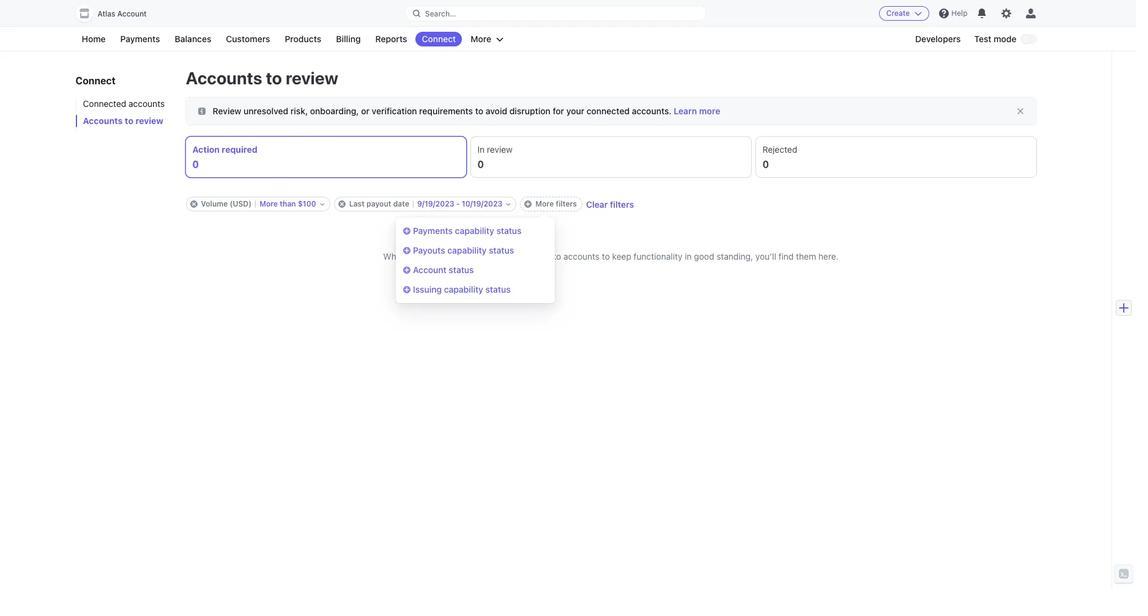 Task type: describe. For each thing, give the bounding box(es) containing it.
action required 0
[[192, 144, 258, 170]]

review unresolved risk, onboarding, or verification requirements to avoid disruption for your connected accounts. learn more
[[213, 106, 720, 116]]

developers
[[915, 34, 961, 44]]

onboarding,
[[310, 106, 359, 116]]

last payout date
[[349, 199, 409, 209]]

to down the connected accounts link on the top left of the page
[[125, 116, 133, 126]]

home link
[[76, 32, 112, 47]]

help button
[[935, 4, 973, 23]]

balances link
[[169, 32, 217, 47]]

0 vertical spatial connect
[[422, 34, 456, 44]]

payments capability status
[[413, 226, 522, 236]]

remove last payout date image
[[338, 201, 346, 208]]

updates
[[519, 251, 551, 262]]

connected accounts
[[83, 99, 165, 109]]

for
[[553, 106, 564, 116]]

status down requires
[[449, 265, 474, 275]]

status for payments capability status
[[497, 226, 522, 236]]

tab list containing 0
[[186, 137, 1036, 177]]

1 vertical spatial review
[[136, 116, 163, 126]]

$100
[[298, 199, 316, 209]]

date
[[393, 199, 409, 209]]

to left "avoid"
[[475, 106, 483, 116]]

9/19/2023 - 10/19/2023
[[417, 199, 503, 209]]

more
[[699, 106, 720, 116]]

to right you
[[485, 251, 493, 262]]

0 vertical spatial accounts to review
[[186, 68, 338, 88]]

clear filters button
[[586, 199, 634, 210]]

balances
[[175, 34, 211, 44]]

search…
[[425, 9, 456, 18]]

review
[[213, 106, 241, 116]]

status for payouts capability status
[[489, 245, 514, 256]]

-
[[456, 199, 460, 209]]

rejected
[[763, 144, 797, 155]]

payouts capability status button
[[403, 245, 548, 257]]

atlas account button
[[76, 5, 159, 22]]

0 horizontal spatial connect
[[76, 75, 116, 86]]

action
[[192, 144, 220, 155]]

when stripe requires you to make updates to accounts to keep functionality in good standing, you'll find them here.
[[383, 251, 839, 262]]

products link
[[279, 32, 328, 47]]

more than $100
[[260, 199, 316, 209]]

issuing capability status
[[413, 285, 511, 295]]

edit volume (usd) image
[[320, 202, 325, 207]]

status for issuing capability status
[[486, 285, 511, 295]]

account status button
[[403, 264, 548, 277]]

risk,
[[291, 106, 308, 116]]

clear
[[586, 199, 608, 210]]

customers link
[[220, 32, 276, 47]]

products
[[285, 34, 321, 44]]

(usd)
[[230, 199, 252, 209]]

0 for in review 0
[[478, 159, 484, 170]]

10/19/2023
[[462, 199, 503, 209]]

1 horizontal spatial accounts
[[186, 68, 262, 88]]

rejected 0
[[763, 144, 797, 170]]

Search… text field
[[406, 6, 706, 21]]

or
[[361, 106, 370, 116]]

issuing
[[413, 285, 442, 295]]

mode
[[994, 34, 1017, 44]]

requires
[[434, 251, 466, 262]]

avoid
[[486, 106, 507, 116]]

connect link
[[416, 32, 462, 47]]

volume (usd)
[[201, 199, 252, 209]]

accounts to review link
[[76, 115, 173, 127]]

payouts
[[413, 245, 445, 256]]

last
[[349, 199, 365, 209]]

atlas account
[[98, 9, 147, 18]]

notifications image
[[978, 9, 987, 18]]

learn more link
[[674, 106, 720, 116]]

help
[[952, 9, 968, 18]]

to up unresolved
[[266, 68, 282, 88]]

0 horizontal spatial accounts
[[129, 99, 165, 109]]

here.
[[819, 251, 839, 262]]

home
[[82, 34, 106, 44]]

review inside in review 0
[[487, 144, 513, 155]]

more button
[[465, 32, 510, 47]]

payments for payments capability status
[[413, 226, 453, 236]]

Search… search field
[[406, 6, 706, 21]]

filters for clear filters
[[610, 199, 634, 210]]



Task type: vqa. For each thing, say whether or not it's contained in the screenshot.
Stripe icon
no



Task type: locate. For each thing, give the bounding box(es) containing it.
0 down action
[[192, 159, 199, 170]]

standing,
[[717, 251, 753, 262]]

capability for payouts
[[447, 245, 487, 256]]

more inside button
[[471, 34, 491, 44]]

to right updates
[[553, 251, 561, 262]]

0 horizontal spatial review
[[136, 116, 163, 126]]

accounts to review
[[186, 68, 338, 88], [83, 116, 163, 126]]

0 vertical spatial review
[[286, 68, 338, 88]]

keep
[[612, 251, 631, 262]]

0 for action required 0
[[192, 159, 199, 170]]

you
[[469, 251, 483, 262]]

svg image
[[198, 108, 205, 115]]

required
[[222, 144, 258, 155]]

functionality
[[634, 251, 683, 262]]

accounts.
[[632, 106, 672, 116]]

account down stripe
[[413, 265, 447, 275]]

more for more filters
[[536, 199, 554, 209]]

when
[[383, 251, 406, 262]]

reports link
[[369, 32, 413, 47]]

payments up payouts
[[413, 226, 453, 236]]

review
[[286, 68, 338, 88], [136, 116, 163, 126], [487, 144, 513, 155]]

payouts capability status
[[413, 245, 514, 256]]

1 vertical spatial payments
[[413, 226, 453, 236]]

accounts up "review"
[[186, 68, 262, 88]]

payout
[[367, 199, 391, 209]]

connect
[[422, 34, 456, 44], [76, 75, 116, 86]]

in
[[685, 251, 692, 262]]

connect down the search…
[[422, 34, 456, 44]]

review down the connected accounts link on the top left of the page
[[136, 116, 163, 126]]

2 horizontal spatial 0
[[763, 159, 769, 170]]

1 horizontal spatial account
[[413, 265, 447, 275]]

2 vertical spatial capability
[[444, 285, 483, 295]]

1 horizontal spatial filters
[[610, 199, 634, 210]]

0 vertical spatial payments
[[120, 34, 160, 44]]

you'll
[[756, 251, 776, 262]]

than
[[280, 199, 296, 209]]

0 horizontal spatial filters
[[556, 199, 577, 209]]

disruption
[[510, 106, 551, 116]]

1 horizontal spatial accounts
[[564, 251, 600, 262]]

requirements
[[419, 106, 473, 116]]

unresolved
[[244, 106, 288, 116]]

volume
[[201, 199, 228, 209]]

more right add more filters icon
[[536, 199, 554, 209]]

find
[[779, 251, 794, 262]]

1 horizontal spatial more
[[471, 34, 491, 44]]

them
[[796, 251, 816, 262]]

0 inside rejected 0
[[763, 159, 769, 170]]

learn
[[674, 106, 697, 116]]

0 down rejected
[[763, 159, 769, 170]]

2 horizontal spatial review
[[487, 144, 513, 155]]

account right atlas
[[117, 9, 147, 18]]

1 vertical spatial accounts
[[83, 116, 123, 126]]

1 horizontal spatial review
[[286, 68, 338, 88]]

test mode
[[974, 34, 1017, 44]]

0 vertical spatial accounts
[[129, 99, 165, 109]]

review right in
[[487, 144, 513, 155]]

accounts left keep
[[564, 251, 600, 262]]

1 vertical spatial capability
[[447, 245, 487, 256]]

2 0 from the left
[[478, 159, 484, 170]]

connect up the connected
[[76, 75, 116, 86]]

good
[[694, 251, 714, 262]]

remove volume (usd) image
[[190, 201, 197, 208]]

1 vertical spatial connect
[[76, 75, 116, 86]]

tab list
[[186, 137, 1036, 177]]

3 0 from the left
[[763, 159, 769, 170]]

0 vertical spatial capability
[[455, 226, 494, 236]]

capability for payments
[[455, 226, 494, 236]]

0 horizontal spatial 0
[[192, 159, 199, 170]]

capability
[[455, 226, 494, 236], [447, 245, 487, 256], [444, 285, 483, 295]]

in review 0
[[478, 144, 513, 170]]

status right you
[[489, 245, 514, 256]]

accounts up accounts to review link
[[129, 99, 165, 109]]

developers link
[[909, 32, 967, 47]]

accounts down the connected
[[83, 116, 123, 126]]

account
[[117, 9, 147, 18], [413, 265, 447, 275]]

payments for payments
[[120, 34, 160, 44]]

verification
[[372, 106, 417, 116]]

0 inside in review 0
[[478, 159, 484, 170]]

1 horizontal spatial 0
[[478, 159, 484, 170]]

more for more than $100
[[260, 199, 278, 209]]

status up make
[[497, 226, 522, 236]]

0 vertical spatial accounts
[[186, 68, 262, 88]]

stripe
[[408, 251, 432, 262]]

accounts
[[129, 99, 165, 109], [564, 251, 600, 262]]

payments down atlas account
[[120, 34, 160, 44]]

1 horizontal spatial connect
[[422, 34, 456, 44]]

more right connect link
[[471, 34, 491, 44]]

create button
[[879, 6, 930, 21]]

0 horizontal spatial more
[[260, 199, 278, 209]]

0 inside action required 0
[[192, 159, 199, 170]]

accounts to review down the connected accounts link on the top left of the page
[[83, 116, 163, 126]]

connected
[[83, 99, 126, 109]]

add more filters image
[[525, 201, 532, 208]]

more for more
[[471, 34, 491, 44]]

more filters
[[536, 199, 577, 209]]

1 0 from the left
[[192, 159, 199, 170]]

accounts
[[186, 68, 262, 88], [83, 116, 123, 126]]

payments inside button
[[413, 226, 453, 236]]

more
[[471, 34, 491, 44], [260, 199, 278, 209], [536, 199, 554, 209]]

1 horizontal spatial payments
[[413, 226, 453, 236]]

payments capability status button
[[403, 225, 548, 237]]

test
[[974, 34, 992, 44]]

1 vertical spatial account
[[413, 265, 447, 275]]

accounts to review up unresolved
[[186, 68, 338, 88]]

edit last payout date image
[[506, 202, 511, 207]]

atlas
[[98, 9, 115, 18]]

2 vertical spatial review
[[487, 144, 513, 155]]

9/19/2023
[[417, 199, 454, 209]]

billing link
[[330, 32, 367, 47]]

0 vertical spatial account
[[117, 9, 147, 18]]

payments link
[[114, 32, 166, 47]]

filters right clear
[[610, 199, 634, 210]]

more left than
[[260, 199, 278, 209]]

capability down payments capability status
[[447, 245, 487, 256]]

filters
[[610, 199, 634, 210], [556, 199, 577, 209]]

status down account status button
[[486, 285, 511, 295]]

status
[[497, 226, 522, 236], [489, 245, 514, 256], [449, 265, 474, 275], [486, 285, 511, 295]]

capability down account status button
[[444, 285, 483, 295]]

clear filters
[[586, 199, 634, 210]]

in
[[478, 144, 485, 155]]

customers
[[226, 34, 270, 44]]

create
[[886, 9, 910, 18]]

to left keep
[[602, 251, 610, 262]]

billing
[[336, 34, 361, 44]]

0 horizontal spatial accounts to review
[[83, 116, 163, 126]]

connected
[[587, 106, 630, 116]]

account status
[[413, 265, 474, 275]]

your
[[566, 106, 584, 116]]

2 horizontal spatial more
[[536, 199, 554, 209]]

to
[[266, 68, 282, 88], [475, 106, 483, 116], [125, 116, 133, 126], [485, 251, 493, 262], [553, 251, 561, 262], [602, 251, 610, 262]]

clear filters toolbar
[[186, 197, 1036, 212]]

1 horizontal spatial accounts to review
[[186, 68, 338, 88]]

1 vertical spatial accounts to review
[[83, 116, 163, 126]]

payments
[[120, 34, 160, 44], [413, 226, 453, 236]]

make
[[496, 251, 517, 262]]

issuing capability status button
[[403, 284, 548, 296]]

capability inside button
[[455, 226, 494, 236]]

connected accounts link
[[76, 98, 173, 110]]

review up the risk,
[[286, 68, 338, 88]]

filters left clear
[[556, 199, 577, 209]]

filters for more filters
[[556, 199, 577, 209]]

0 down in
[[478, 159, 484, 170]]

0 horizontal spatial account
[[117, 9, 147, 18]]

reports
[[375, 34, 407, 44]]

capability for issuing
[[444, 285, 483, 295]]

0
[[192, 159, 199, 170], [478, 159, 484, 170], [763, 159, 769, 170]]

1 vertical spatial accounts
[[564, 251, 600, 262]]

0 horizontal spatial accounts
[[83, 116, 123, 126]]

0 horizontal spatial payments
[[120, 34, 160, 44]]

capability up the payouts capability status button
[[455, 226, 494, 236]]



